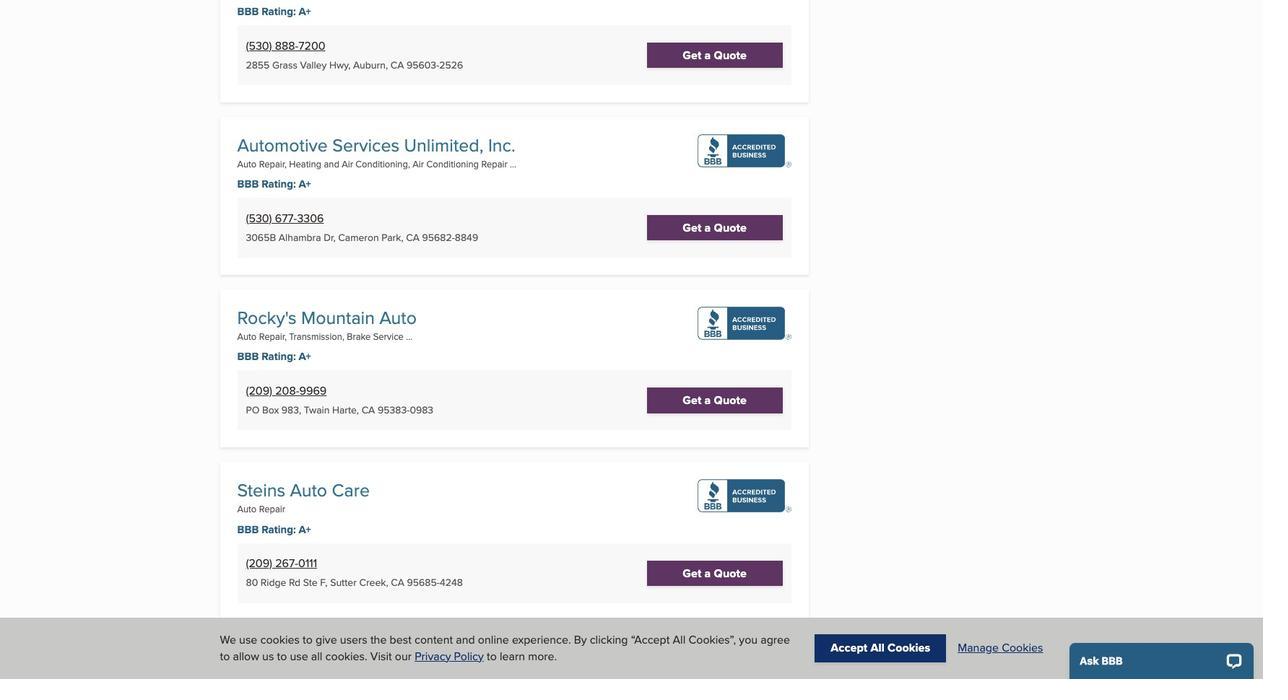 Task type: vqa. For each thing, say whether or not it's contained in the screenshot.
third Accredited Business image from the bottom
yes



Task type: locate. For each thing, give the bounding box(es) containing it.
... inside rocky's mountain auto auto repair, transmission, brake service ... bbb rating: a+
[[406, 330, 413, 343]]

rd
[[289, 576, 301, 590]]

(530)
[[246, 37, 272, 54], [246, 210, 272, 227]]

2 (530) from the top
[[246, 210, 272, 227]]

mercedes benz of el dorado hills
[[237, 650, 502, 676]]

ca
[[391, 58, 404, 72], [406, 230, 419, 245], [362, 403, 375, 418], [391, 576, 404, 590]]

4 rating: from the top
[[262, 522, 296, 538]]

(530) inside (530) 888-7200 2855 grass valley hwy , auburn, ca 95603-2526
[[246, 37, 272, 54]]

1 (209) from the top
[[246, 383, 272, 399]]

1 air from the left
[[342, 157, 353, 170]]

use right we
[[239, 632, 257, 649]]

1 (530) from the top
[[246, 37, 272, 54]]

repair up "(209) 267-0111" link
[[259, 503, 285, 516]]

accept
[[831, 640, 868, 657]]

1 get a quote link from the top
[[647, 43, 783, 68]]

repair
[[481, 157, 508, 170], [259, 503, 285, 516]]

get a quote for rocky's mountain auto
[[683, 392, 747, 409]]

users
[[340, 632, 367, 649]]

2 vertical spatial accredited business image
[[697, 480, 791, 513]]

1 horizontal spatial air
[[413, 157, 424, 170]]

0 vertical spatial repair
[[481, 157, 508, 170]]

get a quote
[[683, 47, 747, 64], [683, 220, 747, 236], [683, 392, 747, 409], [683, 565, 747, 582]]

0 vertical spatial and
[[324, 157, 339, 170]]

use left all
[[290, 648, 308, 665]]

1 vertical spatial repair
[[259, 503, 285, 516]]

a for rocky's mountain auto
[[705, 392, 711, 409]]

rating: up (209) 208-9969 link
[[262, 349, 296, 365]]

1 vertical spatial and
[[456, 632, 475, 649]]

bbb down steins
[[237, 522, 259, 538]]

auto left heating
[[237, 157, 257, 170]]

repair right the conditioning
[[481, 157, 508, 170]]

3 get a quote link from the top
[[647, 388, 783, 413]]

4 bbb from the top
[[237, 522, 259, 538]]

1 a from the top
[[705, 47, 711, 64]]

steins auto care auto repair bbb rating: a+
[[237, 478, 370, 538]]

1 accredited business image from the top
[[697, 134, 791, 168]]

repair inside automotive services unlimited, inc. auto repair, heating and air conditioning, air conditioning repair ... bbb rating: a+
[[481, 157, 508, 170]]

4 get a quote from the top
[[683, 565, 747, 582]]

to right the us
[[277, 648, 287, 665]]

0 vertical spatial accredited business image
[[697, 134, 791, 168]]

get a quote for automotive services unlimited, inc.
[[683, 220, 747, 236]]

rating: up "(209) 267-0111" link
[[262, 522, 296, 538]]

, inside (530) 888-7200 2855 grass valley hwy , auburn, ca 95603-2526
[[348, 58, 351, 72]]

experience.
[[512, 632, 571, 649]]

a+ up 0111
[[299, 522, 311, 538]]

2 a+ from the top
[[299, 176, 311, 192]]

get for rocky's mountain auto
[[683, 392, 702, 409]]

ca for 7200
[[391, 58, 404, 72]]

a+ down heating
[[299, 176, 311, 192]]

2 rating: from the top
[[262, 176, 296, 192]]

a for automotive services unlimited, inc.
[[705, 220, 711, 236]]

get a quote link
[[647, 43, 783, 68], [647, 215, 783, 241], [647, 388, 783, 413], [647, 561, 783, 586]]

2 accredited business image from the top
[[697, 307, 791, 340]]

1 bbb from the top
[[237, 4, 259, 20]]

...
[[510, 157, 516, 170], [406, 330, 413, 343]]

267-
[[275, 556, 298, 572]]

rating: inside automotive services unlimited, inc. auto repair, heating and air conditioning, air conditioning repair ... bbb rating: a+
[[262, 176, 296, 192]]

us
[[262, 648, 274, 665]]

(530) inside (530) 677-3306 3065b alhambra dr , cameron park, ca 95682-8849
[[246, 210, 272, 227]]

2 quote from the top
[[714, 220, 747, 236]]

grass
[[272, 58, 298, 72]]

accredited business image
[[697, 134, 791, 168], [697, 307, 791, 340], [697, 480, 791, 513]]

(209) inside (209) 267-0111 80 ridge rd ste f , sutter creek, ca 95685-4248
[[246, 556, 272, 572]]

you
[[739, 632, 758, 649]]

ridge
[[261, 576, 286, 590]]

get a quote link for steins auto care
[[647, 561, 783, 586]]

, left twain
[[299, 403, 301, 418]]

ca right harte, on the bottom
[[362, 403, 375, 418]]

repair, left transmission,
[[259, 330, 287, 343]]

1 vertical spatial (209)
[[246, 556, 272, 572]]

3 a+ from the top
[[299, 349, 311, 365]]

twain
[[304, 403, 330, 418]]

2 a from the top
[[705, 220, 711, 236]]

content
[[415, 632, 453, 649]]

... right the conditioning
[[510, 157, 516, 170]]

1 horizontal spatial all
[[871, 640, 885, 657]]

2 get a quote from the top
[[683, 220, 747, 236]]

rating: down heating
[[262, 176, 296, 192]]

3 bbb from the top
[[237, 349, 259, 365]]

ca right creek,
[[391, 576, 404, 590]]

(209) 267-0111 80 ridge rd ste f , sutter creek, ca 95685-4248
[[246, 556, 463, 590]]

1 vertical spatial ...
[[406, 330, 413, 343]]

a+ inside automotive services unlimited, inc. auto repair, heating and air conditioning, air conditioning repair ... bbb rating: a+
[[299, 176, 311, 192]]

bbb up (530) 888-7200 link
[[237, 4, 259, 20]]

air left conditioning,
[[342, 157, 353, 170]]

(209) for steins
[[246, 556, 272, 572]]

conditioning
[[426, 157, 479, 170]]

1 a+ from the top
[[299, 4, 311, 20]]

(209)
[[246, 383, 272, 399], [246, 556, 272, 572]]

0 horizontal spatial repair
[[259, 503, 285, 516]]

4 quote from the top
[[714, 565, 747, 582]]

ca inside (530) 677-3306 3065b alhambra dr , cameron park, ca 95682-8849
[[406, 230, 419, 245]]

cookies
[[888, 640, 930, 657], [1002, 640, 1043, 657]]

, left cameron
[[333, 230, 336, 245]]

3 accredited business image from the top
[[697, 480, 791, 513]]

benz
[[321, 650, 361, 676]]

and
[[324, 157, 339, 170], [456, 632, 475, 649]]

use
[[239, 632, 257, 649], [290, 648, 308, 665]]

208-
[[275, 383, 299, 399]]

air
[[342, 157, 353, 170], [413, 157, 424, 170]]

and left online
[[456, 632, 475, 649]]

cookies right the accept at the bottom of page
[[888, 640, 930, 657]]

(530) up 2855
[[246, 37, 272, 54]]

, right 'ste' in the bottom left of the page
[[325, 576, 328, 590]]

ca inside (209) 267-0111 80 ridge rd ste f , sutter creek, ca 95685-4248
[[391, 576, 404, 590]]

and inside automotive services unlimited, inc. auto repair, heating and air conditioning, air conditioning repair ... bbb rating: a+
[[324, 157, 339, 170]]

cookies",
[[689, 632, 736, 649]]

9969
[[299, 383, 327, 399]]

po
[[246, 403, 260, 418]]

(209) up po
[[246, 383, 272, 399]]

unlimited,
[[404, 132, 483, 158]]

best
[[390, 632, 412, 649]]

1 vertical spatial repair,
[[259, 330, 287, 343]]

box
[[262, 403, 279, 418]]

auto right brake
[[379, 305, 417, 331]]

all inside accept all cookies button
[[871, 640, 885, 657]]

repair, left heating
[[259, 157, 287, 170]]

a+ inside rocky's mountain auto auto repair, transmission, brake service ... bbb rating: a+
[[299, 349, 311, 365]]

1 horizontal spatial and
[[456, 632, 475, 649]]

0 horizontal spatial ...
[[406, 330, 413, 343]]

and right heating
[[324, 157, 339, 170]]

bbb rating: a+
[[237, 4, 311, 20]]

2855
[[246, 58, 270, 72]]

of
[[365, 650, 381, 676]]

auto
[[237, 157, 257, 170], [379, 305, 417, 331], [237, 330, 257, 343], [290, 478, 327, 504], [237, 503, 257, 516]]

rating: up (530) 888-7200 link
[[262, 4, 296, 20]]

ca right park,
[[406, 230, 419, 245]]

3 quote from the top
[[714, 392, 747, 409]]

get
[[683, 47, 702, 64], [683, 220, 702, 236], [683, 392, 702, 409], [683, 565, 702, 582]]

0 vertical spatial ...
[[510, 157, 516, 170]]

2 repair, from the top
[[259, 330, 287, 343]]

a+ down transmission,
[[299, 349, 311, 365]]

0 vertical spatial repair,
[[259, 157, 287, 170]]

1 horizontal spatial cookies
[[1002, 640, 1043, 657]]

983
[[282, 403, 299, 418]]

bbb
[[237, 4, 259, 20], [237, 176, 259, 192], [237, 349, 259, 365], [237, 522, 259, 538]]

to
[[303, 632, 313, 649], [220, 648, 230, 665], [277, 648, 287, 665], [487, 648, 497, 665]]

, inside (209) 208-9969 po box 983 , twain harte, ca 95383-0983
[[299, 403, 301, 418]]

quote for automotive services unlimited, inc.
[[714, 220, 747, 236]]

all right the accept at the bottom of page
[[871, 640, 885, 657]]

0 horizontal spatial all
[[673, 632, 686, 649]]

1 get a quote from the top
[[683, 47, 747, 64]]

quote
[[714, 47, 747, 64], [714, 220, 747, 236], [714, 392, 747, 409], [714, 565, 747, 582]]

hwy
[[329, 58, 348, 72]]

a+ up 7200
[[299, 4, 311, 20]]

give
[[316, 632, 337, 649]]

,
[[348, 58, 351, 72], [333, 230, 336, 245], [299, 403, 301, 418], [325, 576, 328, 590]]

3 get a quote from the top
[[683, 392, 747, 409]]

ca inside (209) 208-9969 po box 983 , twain harte, ca 95383-0983
[[362, 403, 375, 418]]

(209) up the 80
[[246, 556, 272, 572]]

(209) inside (209) 208-9969 po box 983 , twain harte, ca 95383-0983
[[246, 383, 272, 399]]

... right service
[[406, 330, 413, 343]]

1 horizontal spatial repair
[[481, 157, 508, 170]]

3065b
[[246, 230, 276, 245]]

2526
[[439, 58, 463, 72]]

2 get a quote link from the top
[[647, 215, 783, 241]]

bbb up (530) 677-3306 link
[[237, 176, 259, 192]]

0 horizontal spatial and
[[324, 157, 339, 170]]

1 get from the top
[[683, 47, 702, 64]]

bbb down rocky's
[[237, 349, 259, 365]]

privacy policy link
[[415, 648, 484, 665]]

4 a from the top
[[705, 565, 711, 582]]

el
[[385, 650, 400, 676]]

... inside automotive services unlimited, inc. auto repair, heating and air conditioning, air conditioning repair ... bbb rating: a+
[[510, 157, 516, 170]]

our
[[395, 648, 412, 665]]

4 get a quote link from the top
[[647, 561, 783, 586]]

2 cookies from the left
[[1002, 640, 1043, 657]]

0 horizontal spatial cookies
[[888, 640, 930, 657]]

0 vertical spatial (530)
[[246, 37, 272, 54]]

cookies right manage
[[1002, 640, 1043, 657]]

4 a+ from the top
[[299, 522, 311, 538]]

accredited business image for rocky's mountain auto
[[697, 307, 791, 340]]

rocky's mountain auto link
[[237, 305, 417, 331]]

0 vertical spatial (209)
[[246, 383, 272, 399]]

auto up "(209) 267-0111" link
[[237, 503, 257, 516]]

1 vertical spatial (530)
[[246, 210, 272, 227]]

2 get from the top
[[683, 220, 702, 236]]

1 repair, from the top
[[259, 157, 287, 170]]

air left the conditioning
[[413, 157, 424, 170]]

1 vertical spatial accredited business image
[[697, 307, 791, 340]]

repair, inside rocky's mountain auto auto repair, transmission, brake service ... bbb rating: a+
[[259, 330, 287, 343]]

0 horizontal spatial use
[[239, 632, 257, 649]]

4 get from the top
[[683, 565, 702, 582]]

(530) up 3065b
[[246, 210, 272, 227]]

3 a from the top
[[705, 392, 711, 409]]

1 horizontal spatial ...
[[510, 157, 516, 170]]

rating: inside rocky's mountain auto auto repair, transmission, brake service ... bbb rating: a+
[[262, 349, 296, 365]]

clicking
[[590, 632, 628, 649]]

3 get from the top
[[683, 392, 702, 409]]

all right "accept
[[673, 632, 686, 649]]

auto left care
[[290, 478, 327, 504]]

auto up (209) 208-9969 link
[[237, 330, 257, 343]]

0 horizontal spatial air
[[342, 157, 353, 170]]

2 bbb from the top
[[237, 176, 259, 192]]

all inside we use cookies to give users the best content and online experience. by clicking "accept all cookies", you agree to allow us to use all cookies. visit our
[[673, 632, 686, 649]]

2 (209) from the top
[[246, 556, 272, 572]]

3 rating: from the top
[[262, 349, 296, 365]]

, left auburn,
[[348, 58, 351, 72]]

ca left "95603-" at the top
[[391, 58, 404, 72]]

cookies.
[[325, 648, 367, 665]]

2 air from the left
[[413, 157, 424, 170]]

ca inside (530) 888-7200 2855 grass valley hwy , auburn, ca 95603-2526
[[391, 58, 404, 72]]



Task type: describe. For each thing, give the bounding box(es) containing it.
ca for 9969
[[362, 403, 375, 418]]

steins
[[237, 478, 285, 504]]

alhambra
[[279, 230, 321, 245]]

mercedes benz of el dorado hills link
[[237, 650, 502, 676]]

ste
[[303, 576, 318, 590]]

harte,
[[332, 403, 359, 418]]

accredited business image for automotive services unlimited, inc.
[[697, 134, 791, 168]]

agree
[[761, 632, 790, 649]]

policy
[[454, 648, 484, 665]]

, inside (530) 677-3306 3065b alhambra dr , cameron park, ca 95682-8849
[[333, 230, 336, 245]]

manage cookies button
[[958, 640, 1043, 657]]

888-
[[275, 37, 299, 54]]

7200
[[299, 37, 325, 54]]

park,
[[382, 230, 403, 245]]

inc.
[[488, 132, 515, 158]]

(209) for rocky's
[[246, 383, 272, 399]]

repair, inside automotive services unlimited, inc. auto repair, heating and air conditioning, air conditioning repair ... bbb rating: a+
[[259, 157, 287, 170]]

cameron
[[338, 230, 379, 245]]

80
[[246, 576, 258, 590]]

cookies
[[260, 632, 300, 649]]

(209) 208-9969 po box 983 , twain harte, ca 95383-0983
[[246, 383, 433, 418]]

rocky's
[[237, 305, 296, 331]]

"accept
[[631, 632, 670, 649]]

to left allow
[[220, 648, 230, 665]]

3306
[[297, 210, 324, 227]]

f
[[320, 576, 325, 590]]

manage
[[958, 640, 999, 657]]

get for steins auto care
[[683, 565, 702, 582]]

manage cookies
[[958, 640, 1043, 657]]

auburn,
[[353, 58, 388, 72]]

bbb inside steins auto care auto repair bbb rating: a+
[[237, 522, 259, 538]]

rocky's mountain auto auto repair, transmission, brake service ... bbb rating: a+
[[237, 305, 417, 365]]

sutter
[[330, 576, 357, 590]]

and inside we use cookies to give users the best content and online experience. by clicking "accept all cookies", you agree to allow us to use all cookies. visit our
[[456, 632, 475, 649]]

95383-
[[378, 403, 410, 418]]

(209) 208-9969 link
[[246, 383, 327, 399]]

steins auto care link
[[237, 478, 370, 504]]

ca for 3306
[[406, 230, 419, 245]]

(530) 888-7200 2855 grass valley hwy , auburn, ca 95603-2526
[[246, 37, 463, 72]]

(209) 267-0111 link
[[246, 556, 317, 572]]

95685-
[[407, 576, 440, 590]]

(530) 677-3306 link
[[246, 210, 324, 227]]

repair inside steins auto care auto repair bbb rating: a+
[[259, 503, 285, 516]]

services
[[332, 132, 399, 158]]

automotive services unlimited, inc. link
[[237, 132, 515, 158]]

online
[[478, 632, 509, 649]]

to left give
[[303, 632, 313, 649]]

1 horizontal spatial use
[[290, 648, 308, 665]]

a+ inside steins auto care auto repair bbb rating: a+
[[299, 522, 311, 538]]

dr
[[324, 230, 333, 245]]

(530) for (530) 677-3306
[[246, 210, 272, 227]]

brake
[[347, 330, 371, 343]]

accept all cookies button
[[815, 635, 946, 663]]

mercedes
[[237, 650, 316, 676]]

accept all cookies
[[831, 640, 930, 657]]

(530) for (530) 888-7200
[[246, 37, 272, 54]]

677-
[[275, 210, 297, 227]]

quote for rocky's mountain auto
[[714, 392, 747, 409]]

service
[[373, 330, 404, 343]]

8849
[[455, 230, 478, 245]]

automotive services unlimited, inc. auto repair, heating and air conditioning, air conditioning repair ... bbb rating: a+
[[237, 132, 516, 192]]

valley
[[300, 58, 327, 72]]

to left learn
[[487, 648, 497, 665]]

95603-
[[407, 58, 439, 72]]

1 cookies from the left
[[888, 640, 930, 657]]

bbb inside automotive services unlimited, inc. auto repair, heating and air conditioning, air conditioning repair ... bbb rating: a+
[[237, 176, 259, 192]]

we use cookies to give users the best content and online experience. by clicking "accept all cookies", you agree to allow us to use all cookies. visit our
[[220, 632, 790, 665]]

conditioning,
[[356, 157, 410, 170]]

(530) 677-3306 3065b alhambra dr , cameron park, ca 95682-8849
[[246, 210, 478, 245]]

0111
[[298, 556, 317, 572]]

learn
[[500, 648, 525, 665]]

automotive
[[237, 132, 328, 158]]

creek,
[[359, 576, 388, 590]]

get a quote for steins auto care
[[683, 565, 747, 582]]

transmission,
[[289, 330, 344, 343]]

we
[[220, 632, 236, 649]]

rating: inside steins auto care auto repair bbb rating: a+
[[262, 522, 296, 538]]

auto inside automotive services unlimited, inc. auto repair, heating and air conditioning, air conditioning repair ... bbb rating: a+
[[237, 157, 257, 170]]

the
[[370, 632, 387, 649]]

95682-
[[422, 230, 455, 245]]

, inside (209) 267-0111 80 ridge rd ste f , sutter creek, ca 95685-4248
[[325, 576, 328, 590]]

more.
[[528, 648, 557, 665]]

bbb inside rocky's mountain auto auto repair, transmission, brake service ... bbb rating: a+
[[237, 349, 259, 365]]

4248
[[440, 576, 463, 590]]

allow
[[233, 648, 259, 665]]

care
[[332, 478, 370, 504]]

get a quote link for rocky's mountain auto
[[647, 388, 783, 413]]

mountain
[[301, 305, 375, 331]]

a for steins auto care
[[705, 565, 711, 582]]

get for automotive services unlimited, inc.
[[683, 220, 702, 236]]

privacy
[[415, 648, 451, 665]]

dorado
[[404, 650, 463, 676]]

visit
[[370, 648, 392, 665]]

privacy policy to learn more.
[[415, 648, 557, 665]]

1 quote from the top
[[714, 47, 747, 64]]

quote for steins auto care
[[714, 565, 747, 582]]

accredited business image for steins auto care
[[697, 480, 791, 513]]

heating
[[289, 157, 321, 170]]

0983
[[410, 403, 433, 418]]

by
[[574, 632, 587, 649]]

(530) 888-7200 link
[[246, 37, 325, 54]]

all
[[311, 648, 322, 665]]

get a quote link for automotive services unlimited, inc.
[[647, 215, 783, 241]]

hills
[[468, 650, 502, 676]]

1 rating: from the top
[[262, 4, 296, 20]]



